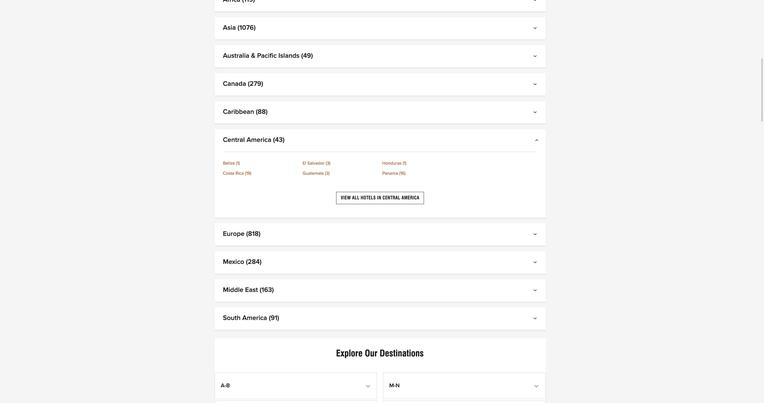 Task type: describe. For each thing, give the bounding box(es) containing it.
arrow down image inside m-n link
[[536, 384, 540, 389]]

a-
[[221, 383, 226, 389]]

el
[[303, 161, 306, 166]]

australia
[[223, 53, 249, 59]]

view
[[341, 195, 351, 201]]

(19)
[[245, 171, 251, 176]]

explore our destinations
[[336, 348, 424, 359]]

caribbean
[[223, 109, 254, 115]]

mexico (284)
[[223, 259, 262, 266]]

pacific
[[257, 53, 277, 59]]

asia (1076)
[[223, 24, 256, 31]]

(91)
[[269, 315, 279, 322]]

canada
[[223, 81, 246, 87]]

arrow down image for europe (818)
[[535, 233, 538, 238]]

el salvador (3) link
[[303, 161, 378, 166]]

(279)
[[248, 81, 263, 87]]

honduras
[[383, 161, 402, 166]]

destinations
[[380, 348, 424, 359]]

our
[[365, 348, 378, 359]]

europe (818)
[[223, 231, 261, 238]]

a-b link
[[216, 375, 376, 398]]

1 horizontal spatial central
[[383, 195, 401, 201]]

islands
[[279, 53, 300, 59]]

belize
[[223, 161, 235, 166]]

a-b
[[221, 383, 230, 389]]

central america (43)
[[223, 137, 285, 143]]

guatemala (3)
[[303, 171, 330, 176]]

b
[[226, 383, 230, 389]]

east
[[245, 287, 258, 294]]

in
[[377, 195, 382, 201]]

salvador
[[308, 161, 325, 166]]

guatemala
[[303, 171, 324, 176]]

south
[[223, 315, 241, 322]]

south america (91)
[[223, 315, 279, 322]]

caribbean (88)
[[223, 109, 268, 115]]

honduras (1) link
[[383, 161, 458, 166]]

0 vertical spatial (3)
[[326, 161, 331, 166]]

m-
[[390, 383, 396, 389]]

(284)
[[246, 259, 262, 266]]

arrow down image for south america (91)
[[535, 317, 538, 322]]

hotels
[[361, 195, 376, 201]]

el salvador (3)
[[303, 161, 331, 166]]



Task type: locate. For each thing, give the bounding box(es) containing it.
canada (279)
[[223, 81, 263, 87]]

panama
[[383, 171, 398, 176]]

4 arrow down image from the top
[[535, 289, 538, 294]]

1 (1) from the left
[[236, 161, 240, 166]]

arrow down image for middle east (163)
[[535, 289, 538, 294]]

(16)
[[399, 171, 406, 176]]

(88)
[[256, 109, 268, 115]]

panama (16)
[[383, 171, 406, 176]]

central up belize (1)
[[223, 137, 245, 143]]

honduras (1)
[[383, 161, 407, 166]]

(3) right the guatemala at the top of page
[[325, 171, 330, 176]]

arrow down image
[[535, 111, 538, 115], [535, 233, 538, 238], [535, 261, 538, 266], [535, 289, 538, 294], [535, 317, 538, 322]]

1 vertical spatial central
[[383, 195, 401, 201]]

mexico
[[223, 259, 244, 266]]

3 arrow down image from the top
[[535, 261, 538, 266]]

1 arrow down image from the top
[[535, 111, 538, 115]]

1 vertical spatial america
[[402, 195, 420, 201]]

0 horizontal spatial central
[[223, 137, 245, 143]]

america for (43)
[[247, 137, 272, 143]]

2 arrow down image from the top
[[535, 233, 538, 238]]

rica
[[236, 171, 244, 176]]

arrow down image for caribbean (88)
[[535, 111, 538, 115]]

america left (91)
[[242, 315, 267, 322]]

(3)
[[326, 161, 331, 166], [325, 171, 330, 176]]

america down (16)
[[402, 195, 420, 201]]

n
[[396, 383, 400, 389]]

arrow down image for mexico (284)
[[535, 261, 538, 266]]

m-n
[[390, 383, 400, 389]]

(1) for belize (1)
[[236, 161, 240, 166]]

central right in on the top of the page
[[383, 195, 401, 201]]

view all hotels in central america
[[341, 195, 420, 201]]

(1)
[[236, 161, 240, 166], [403, 161, 407, 166]]

america for (91)
[[242, 315, 267, 322]]

arrow down image inside a-b link
[[367, 384, 371, 389]]

(1) for honduras (1)
[[403, 161, 407, 166]]

1 vertical spatial (3)
[[325, 171, 330, 176]]

1 horizontal spatial (1)
[[403, 161, 407, 166]]

costa
[[223, 171, 234, 176]]

middle
[[223, 287, 244, 294]]

panama (16) link
[[383, 171, 458, 176]]

&
[[251, 53, 256, 59]]

guatemala (3) link
[[303, 171, 378, 176]]

0 horizontal spatial (1)
[[236, 161, 240, 166]]

(1) up (16)
[[403, 161, 407, 166]]

asia
[[223, 24, 236, 31]]

explore
[[336, 348, 363, 359]]

view all hotels in central america link
[[336, 192, 424, 205]]

(163)
[[260, 287, 274, 294]]

australia & pacific islands (49)
[[223, 53, 313, 59]]

all
[[352, 195, 360, 201]]

(1076)
[[238, 24, 256, 31]]

m-n link
[[385, 375, 544, 398]]

(3) right 'salvador'
[[326, 161, 331, 166]]

costa rica (19) link
[[223, 171, 298, 176]]

arrow down image
[[535, 0, 538, 3], [535, 27, 538, 31], [535, 55, 538, 59], [535, 83, 538, 87], [367, 384, 371, 389], [536, 384, 540, 389]]

america
[[247, 137, 272, 143], [402, 195, 420, 201], [242, 315, 267, 322]]

5 arrow down image from the top
[[535, 317, 538, 322]]

(818)
[[246, 231, 261, 238]]

belize (1) link
[[223, 161, 298, 166]]

2 (1) from the left
[[403, 161, 407, 166]]

(49)
[[301, 53, 313, 59]]

arrow up image
[[535, 139, 538, 143]]

0 vertical spatial central
[[223, 137, 245, 143]]

middle east (163)
[[223, 287, 274, 294]]

belize (1)
[[223, 161, 240, 166]]

2 vertical spatial america
[[242, 315, 267, 322]]

america left (43)
[[247, 137, 272, 143]]

0 vertical spatial america
[[247, 137, 272, 143]]

costa rica (19)
[[223, 171, 251, 176]]

(43)
[[273, 137, 285, 143]]

europe
[[223, 231, 245, 238]]

central
[[223, 137, 245, 143], [383, 195, 401, 201]]

(1) right belize
[[236, 161, 240, 166]]



Task type: vqa. For each thing, say whether or not it's contained in the screenshot.
bottommost (3)
yes



